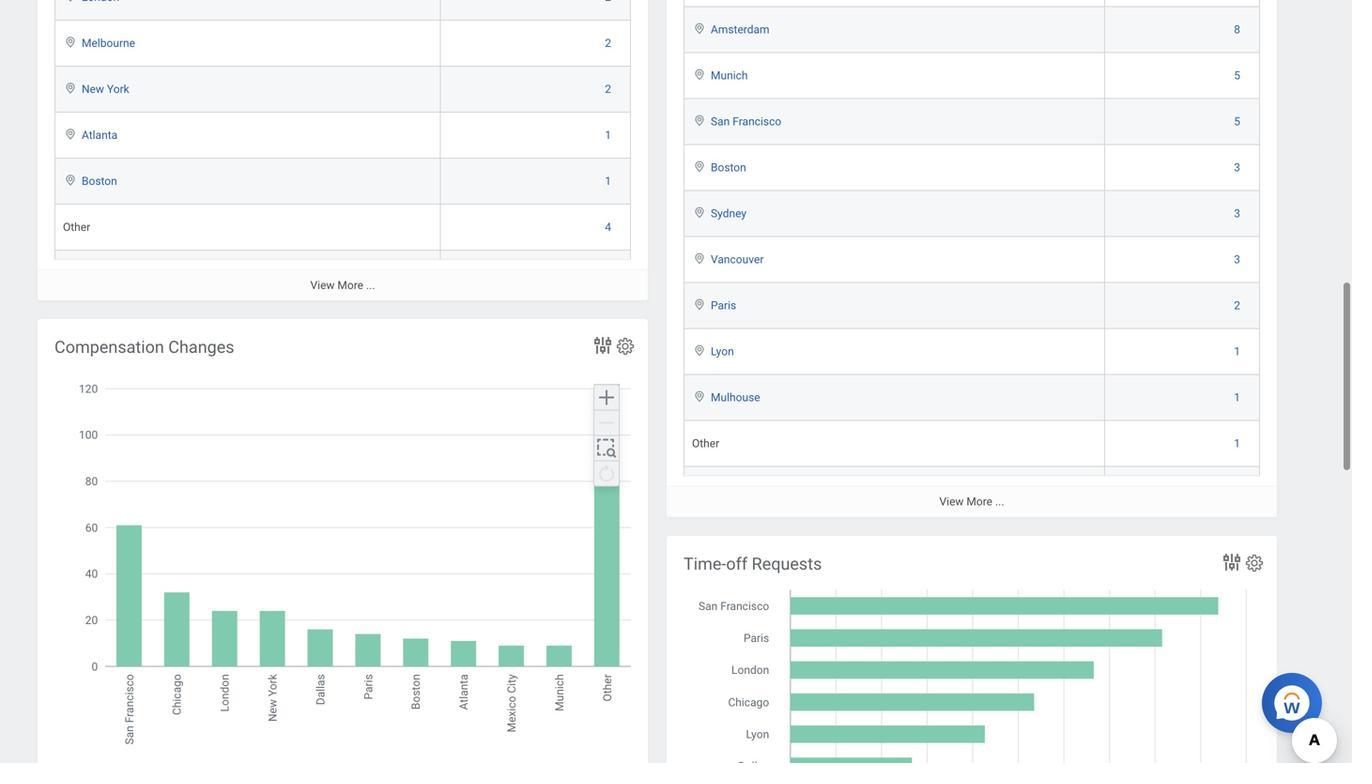 Task type: describe. For each thing, give the bounding box(es) containing it.
2 for paris
[[1235, 299, 1241, 313]]

boston for atlanta
[[82, 175, 117, 188]]

configure and view chart data image
[[1221, 552, 1244, 574]]

3 button for sydney
[[1235, 206, 1244, 222]]

san francisco link
[[711, 112, 782, 128]]

5 button for munich
[[1235, 68, 1244, 83]]

... for 3
[[996, 496, 1005, 509]]

row containing amsterdam
[[684, 7, 1261, 53]]

view more ... for 3
[[940, 496, 1005, 509]]

1 button for atlanta
[[605, 128, 614, 143]]

1 for atlanta
[[605, 129, 612, 142]]

1 for lyon
[[1235, 346, 1241, 359]]

boston link for atlanta
[[82, 171, 117, 188]]

drag zoom image
[[596, 437, 618, 460]]

more for 3
[[967, 496, 993, 509]]

2 button for melbourne
[[605, 36, 614, 51]]

2 for melbourne
[[605, 37, 612, 50]]

zoom in image
[[596, 386, 618, 409]]

view more ... for 4
[[311, 279, 375, 292]]

atlanta link
[[82, 125, 118, 142]]

location image for munich
[[692, 68, 707, 81]]

1 button for lyon
[[1235, 345, 1244, 360]]

new
[[82, 83, 104, 96]]

location image for vancouver
[[692, 252, 707, 266]]

row containing sydney
[[684, 191, 1261, 237]]

row containing paris
[[684, 283, 1261, 330]]

boston link for san francisco
[[711, 158, 747, 175]]

munich link
[[711, 66, 748, 82]]

location image for mulhouse
[[692, 391, 707, 404]]

4
[[605, 221, 612, 234]]

configure and view chart data image
[[592, 335, 614, 357]]

row containing mulhouse
[[684, 376, 1261, 422]]

boston for san francisco
[[711, 161, 747, 175]]

compensation changes element
[[38, 320, 648, 764]]

configure compensation changes image
[[615, 337, 636, 357]]

location image for "boston" link associated with san francisco
[[692, 160, 707, 174]]

reset image
[[596, 463, 618, 485]]

new york
[[82, 83, 129, 96]]

4 button
[[605, 220, 614, 235]]

2 button for paris
[[1235, 299, 1244, 314]]

requests
[[752, 555, 822, 575]]

view for san francisco
[[940, 496, 964, 509]]

2 button for new york
[[605, 82, 614, 97]]

san francisco
[[711, 115, 782, 128]]

8
[[1235, 23, 1241, 36]]

3 for vancouver
[[1235, 253, 1241, 267]]

time-
[[684, 555, 727, 575]]

vancouver link
[[711, 250, 764, 267]]

1 for boston
[[605, 175, 612, 188]]

changes
[[168, 338, 234, 358]]

location image for lyon link
[[692, 345, 707, 358]]

compensation
[[54, 338, 164, 358]]

location image for melbourne link
[[63, 36, 78, 49]]

melbourne
[[82, 37, 135, 50]]



Task type: locate. For each thing, give the bounding box(es) containing it.
row containing melbourne
[[54, 21, 631, 67]]

3 button
[[1235, 160, 1244, 176], [1235, 206, 1244, 222], [1235, 252, 1244, 268]]

sydney link
[[711, 204, 747, 221]]

1 button
[[605, 128, 614, 143], [605, 174, 614, 189], [1235, 345, 1244, 360], [1235, 391, 1244, 406], [1235, 437, 1244, 452]]

boston inside loa requests / returns "element"
[[711, 161, 747, 175]]

0 horizontal spatial view more ... link
[[38, 270, 648, 301]]

lyon link
[[711, 342, 734, 359]]

0 horizontal spatial other element
[[63, 217, 90, 234]]

1 vertical spatial 3 button
[[1235, 206, 1244, 222]]

3 for boston
[[1235, 161, 1241, 175]]

other inside job changes element
[[63, 221, 90, 234]]

other inside loa requests / returns "element"
[[692, 438, 720, 451]]

2 button
[[605, 36, 614, 51], [605, 82, 614, 97], [1235, 299, 1244, 314]]

1 button for boston
[[605, 174, 614, 189]]

0 vertical spatial 2
[[605, 37, 612, 50]]

1 vertical spatial view
[[940, 496, 964, 509]]

1 vertical spatial 5
[[1235, 115, 1241, 128]]

amsterdam link
[[711, 19, 770, 36]]

2
[[605, 37, 612, 50], [605, 83, 612, 96], [1235, 299, 1241, 313]]

other for 1
[[692, 438, 720, 451]]

view
[[311, 279, 335, 292], [940, 496, 964, 509]]

2 vertical spatial 2
[[1235, 299, 1241, 313]]

row
[[54, 0, 631, 21], [684, 0, 1261, 7], [684, 7, 1261, 53], [54, 21, 631, 67], [684, 53, 1261, 99], [54, 67, 631, 113], [684, 99, 1261, 145], [54, 113, 631, 159], [684, 145, 1261, 191], [54, 159, 631, 205], [684, 191, 1261, 237], [54, 205, 631, 251], [684, 237, 1261, 283], [54, 251, 631, 297], [684, 283, 1261, 330], [684, 330, 1261, 376], [684, 376, 1261, 422], [684, 422, 1261, 468], [684, 468, 1261, 514]]

location image
[[63, 36, 78, 49], [63, 82, 78, 95], [692, 160, 707, 174], [63, 174, 78, 187], [692, 206, 707, 220], [692, 299, 707, 312], [692, 345, 707, 358]]

1 vertical spatial other
[[692, 438, 720, 451]]

0 vertical spatial view more ... link
[[38, 270, 648, 301]]

1 horizontal spatial other
[[692, 438, 720, 451]]

1 vertical spatial other element
[[692, 434, 720, 451]]

row containing atlanta
[[54, 113, 631, 159]]

2 3 button from the top
[[1235, 206, 1244, 222]]

other element inside loa requests / returns "element"
[[692, 434, 720, 451]]

configure time-off requests image
[[1245, 554, 1266, 574]]

view for atlanta
[[311, 279, 335, 292]]

1 horizontal spatial boston
[[711, 161, 747, 175]]

mulhouse
[[711, 392, 761, 405]]

3 3 button from the top
[[1235, 252, 1244, 268]]

view inside job changes element
[[311, 279, 335, 292]]

more inside loa requests / returns "element"
[[967, 496, 993, 509]]

... inside loa requests / returns "element"
[[996, 496, 1005, 509]]

view more ...
[[311, 279, 375, 292], [940, 496, 1005, 509]]

... inside job changes element
[[366, 279, 375, 292]]

3 button for boston
[[1235, 160, 1244, 176]]

other element for 4
[[63, 217, 90, 234]]

time-off requests element
[[667, 537, 1278, 764]]

0 vertical spatial view
[[311, 279, 335, 292]]

location image for "boston" link related to atlanta
[[63, 174, 78, 187]]

view more ... link for 3
[[667, 486, 1278, 518]]

view more ... link for 4
[[38, 270, 648, 301]]

paris link
[[711, 296, 737, 313]]

time-off requests
[[684, 555, 822, 575]]

1 vertical spatial 5 button
[[1235, 114, 1244, 129]]

location image for sydney link
[[692, 206, 707, 220]]

2 vertical spatial 3
[[1235, 253, 1241, 267]]

1 vertical spatial more
[[967, 496, 993, 509]]

0 vertical spatial 3
[[1235, 161, 1241, 175]]

5 button for san francisco
[[1235, 114, 1244, 129]]

york
[[107, 83, 129, 96]]

other element inside job changes element
[[63, 217, 90, 234]]

vancouver
[[711, 253, 764, 267]]

row containing vancouver
[[684, 237, 1261, 283]]

sydney
[[711, 207, 747, 221]]

loa requests / returns element
[[667, 0, 1278, 518]]

view more ... inside loa requests / returns "element"
[[940, 496, 1005, 509]]

0 horizontal spatial view
[[311, 279, 335, 292]]

boston link
[[711, 158, 747, 175], [82, 171, 117, 188]]

0 vertical spatial other
[[63, 221, 90, 234]]

other element for 1
[[692, 434, 720, 451]]

location image for san francisco
[[692, 114, 707, 128]]

0 vertical spatial 3 button
[[1235, 160, 1244, 176]]

melbourne link
[[82, 33, 135, 50]]

boston link down san
[[711, 158, 747, 175]]

8 button
[[1235, 22, 1244, 37]]

0 horizontal spatial boston
[[82, 175, 117, 188]]

1 vertical spatial 2 button
[[605, 82, 614, 97]]

5
[[1235, 69, 1241, 82], [1235, 115, 1241, 128]]

more inside job changes element
[[338, 279, 364, 292]]

1 horizontal spatial other element
[[692, 434, 720, 451]]

2 5 from the top
[[1235, 115, 1241, 128]]

other element
[[63, 217, 90, 234], [692, 434, 720, 451]]

0 horizontal spatial view more ...
[[311, 279, 375, 292]]

0 vertical spatial 5 button
[[1235, 68, 1244, 83]]

amsterdam
[[711, 23, 770, 36]]

other element down the 'mulhouse'
[[692, 434, 720, 451]]

1 3 from the top
[[1235, 161, 1241, 175]]

lyon
[[711, 346, 734, 359]]

row containing new york
[[54, 67, 631, 113]]

more for 4
[[338, 279, 364, 292]]

francisco
[[733, 115, 782, 128]]

more
[[338, 279, 364, 292], [967, 496, 993, 509]]

1 for mulhouse
[[1235, 392, 1241, 405]]

view inside loa requests / returns "element"
[[940, 496, 964, 509]]

boston
[[711, 161, 747, 175], [82, 175, 117, 188]]

1 vertical spatial ...
[[996, 496, 1005, 509]]

5 for san francisco
[[1235, 115, 1241, 128]]

boston down the atlanta
[[82, 175, 117, 188]]

1 button for mulhouse
[[1235, 391, 1244, 406]]

1 vertical spatial 2
[[605, 83, 612, 96]]

1 horizontal spatial view more ... link
[[667, 486, 1278, 518]]

other element down the atlanta
[[63, 217, 90, 234]]

row containing lyon
[[684, 330, 1261, 376]]

0 horizontal spatial ...
[[366, 279, 375, 292]]

3 for sydney
[[1235, 207, 1241, 221]]

row containing san francisco
[[684, 99, 1261, 145]]

2 for new york
[[605, 83, 612, 96]]

3 button for vancouver
[[1235, 252, 1244, 268]]

1 horizontal spatial ...
[[996, 496, 1005, 509]]

row containing munich
[[684, 53, 1261, 99]]

0 horizontal spatial boston link
[[82, 171, 117, 188]]

atlanta
[[82, 129, 118, 142]]

location image for amsterdam
[[692, 22, 707, 35]]

other for 4
[[63, 221, 90, 234]]

3
[[1235, 161, 1241, 175], [1235, 207, 1241, 221], [1235, 253, 1241, 267]]

paris
[[711, 299, 737, 313]]

... for 4
[[366, 279, 375, 292]]

job changes element
[[38, 0, 648, 301]]

view more ... inside job changes element
[[311, 279, 375, 292]]

compensation changes
[[54, 338, 234, 358]]

1 horizontal spatial more
[[967, 496, 993, 509]]

1 vertical spatial view more ...
[[940, 496, 1005, 509]]

0 horizontal spatial other
[[63, 221, 90, 234]]

1
[[605, 129, 612, 142], [605, 175, 612, 188], [1235, 346, 1241, 359], [1235, 392, 1241, 405], [1235, 438, 1241, 451]]

1 horizontal spatial boston link
[[711, 158, 747, 175]]

5 for munich
[[1235, 69, 1241, 82]]

0 vertical spatial more
[[338, 279, 364, 292]]

0 vertical spatial 5
[[1235, 69, 1241, 82]]

...
[[366, 279, 375, 292], [996, 496, 1005, 509]]

2 inside loa requests / returns "element"
[[1235, 299, 1241, 313]]

location image for atlanta
[[63, 128, 78, 141]]

2 vertical spatial 2 button
[[1235, 299, 1244, 314]]

boston inside job changes element
[[82, 175, 117, 188]]

1 vertical spatial view more ... link
[[667, 486, 1278, 518]]

boston up sydney link
[[711, 161, 747, 175]]

0 vertical spatial ...
[[366, 279, 375, 292]]

0 vertical spatial view more ...
[[311, 279, 375, 292]]

1 vertical spatial 3
[[1235, 207, 1241, 221]]

munich
[[711, 69, 748, 82]]

san
[[711, 115, 730, 128]]

zoom out image
[[596, 412, 618, 434]]

location image for paris link
[[692, 299, 707, 312]]

5 button
[[1235, 68, 1244, 83], [1235, 114, 1244, 129]]

0 horizontal spatial more
[[338, 279, 364, 292]]

other
[[63, 221, 90, 234], [692, 438, 720, 451]]

1 5 button from the top
[[1235, 68, 1244, 83]]

1 horizontal spatial view
[[940, 496, 964, 509]]

mulhouse link
[[711, 388, 761, 405]]

1 5 from the top
[[1235, 69, 1241, 82]]

cell
[[684, 0, 1106, 7], [1106, 0, 1261, 7], [54, 251, 441, 297], [441, 251, 631, 297], [684, 468, 1106, 514], [1106, 468, 1261, 514]]

off
[[727, 555, 748, 575]]

3 3 from the top
[[1235, 253, 1241, 267]]

location image
[[63, 0, 78, 3], [692, 22, 707, 35], [692, 68, 707, 81], [692, 114, 707, 128], [63, 128, 78, 141], [692, 252, 707, 266], [692, 391, 707, 404]]

2 5 button from the top
[[1235, 114, 1244, 129]]

1 3 button from the top
[[1235, 160, 1244, 176]]

view more ... link
[[38, 270, 648, 301], [667, 486, 1278, 518]]

location image for new york link
[[63, 82, 78, 95]]

2 vertical spatial 3 button
[[1235, 252, 1244, 268]]

0 vertical spatial 2 button
[[605, 36, 614, 51]]

2 3 from the top
[[1235, 207, 1241, 221]]

boston link down the atlanta
[[82, 171, 117, 188]]

1 horizontal spatial view more ...
[[940, 496, 1005, 509]]

0 vertical spatial other element
[[63, 217, 90, 234]]

new york link
[[82, 79, 129, 96]]



Task type: vqa. For each thing, say whether or not it's contained in the screenshot.
justify "icon"
no



